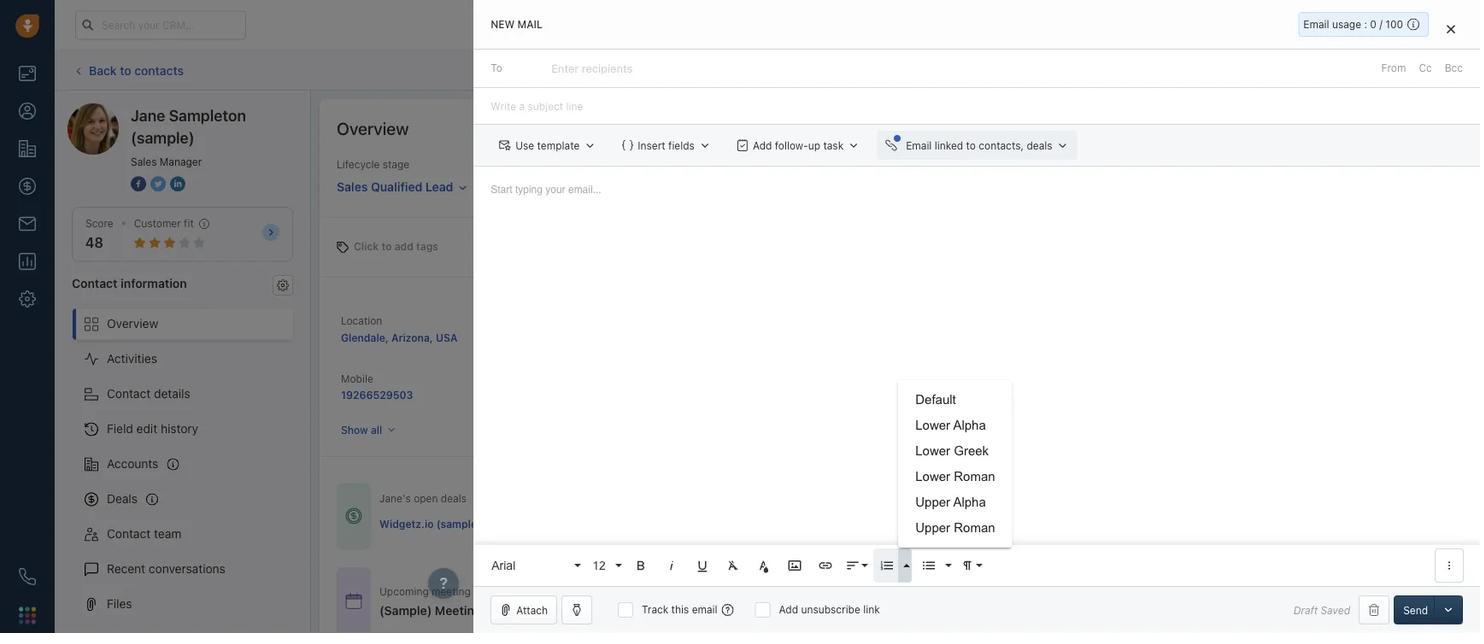 Task type: vqa. For each thing, say whether or not it's contained in the screenshot.
Email associated with Email linked to contacts, deals
yes



Task type: locate. For each thing, give the bounding box(es) containing it.
nov,
[[526, 585, 548, 597], [687, 585, 708, 597]]

to left 'wed'
[[636, 585, 645, 597]]

this
[[671, 604, 689, 616]]

deals right contacts,
[[1027, 139, 1052, 151]]

1 horizontal spatial new
[[581, 183, 603, 195]]

default
[[915, 393, 956, 407]]

deal down 'wed'
[[644, 604, 668, 618]]

lower roman
[[915, 470, 995, 484]]

add inside button
[[1344, 64, 1363, 76]]

12 up from
[[592, 559, 606, 572]]

application
[[474, 167, 1480, 586]]

to right back
[[120, 63, 131, 77]]

at up the "ago"
[[908, 373, 918, 385]]

new
[[491, 18, 515, 30], [581, 183, 603, 195]]

sales
[[131, 156, 157, 167], [337, 180, 368, 194]]

freshworks switcher image
[[19, 607, 36, 624]]

stage
[[383, 159, 409, 170]]

1 vertical spatial at
[[739, 585, 748, 597]]

all
[[371, 424, 382, 436]]

0 vertical spatial at
[[908, 373, 918, 385]]

roman for upper roman
[[954, 521, 995, 535]]

(sample) inside jane sampleton (sample)
[[131, 128, 195, 147]]

2023 up discussion
[[551, 585, 576, 597]]

12 inside created at 12 days ago
[[867, 389, 879, 401]]

dialog
[[474, 0, 1480, 633]]

1 vertical spatial sales
[[337, 180, 368, 194]]

0 vertical spatial roman
[[954, 470, 995, 484]]

lower inside "link"
[[915, 444, 950, 458]]

back to contacts link
[[72, 57, 185, 84]]

days right 3
[[960, 517, 982, 529]]

0 horizontal spatial days
[[881, 389, 905, 401]]

cell
[[729, 507, 903, 541], [555, 507, 729, 541]]

1 horizontal spatial 2023
[[711, 585, 736, 597]]

0 horizontal spatial deals
[[441, 493, 467, 505]]

cell up insert link (⌘k) icon at the right bottom
[[729, 507, 903, 541]]

1 horizontal spatial add
[[779, 604, 798, 616]]

details
[[154, 387, 190, 401]]

1 upper from the top
[[915, 495, 950, 509]]

0 vertical spatial deal
[[1366, 64, 1386, 76]]

100
[[1385, 18, 1403, 30]]

1 horizontal spatial nov,
[[687, 585, 708, 597]]

lower alpha link
[[898, 413, 1012, 438]]

3 lower from the top
[[915, 470, 950, 484]]

twitter circled image
[[150, 174, 166, 193]]

add follow-up task button
[[728, 131, 868, 160], [728, 131, 868, 160]]

1 lower from the top
[[915, 418, 950, 432]]

about
[[586, 604, 619, 618]]

customize overview
[[1348, 122, 1445, 134]]

contact down activities
[[107, 387, 151, 401]]

lower
[[915, 418, 950, 432], [915, 444, 950, 458], [915, 470, 950, 484]]

1 horizontal spatial overview
[[337, 118, 409, 138]]

email left usage
[[1303, 18, 1329, 30]]

Search your CRM... text field
[[75, 11, 246, 40]]

0 horizontal spatial deal
[[644, 604, 668, 618]]

add
[[1344, 64, 1363, 76], [753, 139, 772, 151], [779, 604, 798, 616]]

2 vertical spatial add
[[779, 604, 798, 616]]

sales down lifecycle
[[337, 180, 368, 194]]

edit
[[136, 422, 157, 436]]

add deal button
[[1318, 56, 1395, 85]]

lower down lower alpha in the right of the page
[[915, 444, 950, 458]]

0
[[1370, 18, 1377, 30]]

days
[[881, 389, 905, 401], [960, 517, 982, 529]]

contact down 48 button
[[72, 276, 118, 290]]

0 vertical spatial 12
[[867, 389, 879, 401]]

1 vertical spatial deals
[[441, 493, 467, 505]]

0 vertical spatial add
[[1344, 64, 1363, 76]]

1 roman from the top
[[954, 470, 995, 484]]

row
[[379, 507, 1078, 542]]

1 vertical spatial deal
[[644, 604, 668, 618]]

0 horizontal spatial new
[[491, 18, 515, 30]]

0 vertical spatial (sample)
[[131, 128, 195, 147]]

days down the created
[[881, 389, 905, 401]]

1 vertical spatial alpha
[[953, 495, 986, 509]]

show
[[341, 424, 368, 436]]

2 roman from the top
[[954, 521, 995, 535]]

deals right the open
[[441, 493, 467, 505]]

cell up italic (⌘i) icon
[[555, 507, 729, 541]]

1 horizontal spatial deal
[[1366, 64, 1386, 76]]

Enter recipients text field
[[551, 55, 636, 82]]

2023 up email
[[711, 585, 736, 597]]

information
[[121, 276, 187, 290]]

mon
[[489, 585, 510, 597]]

roman inside lower roman link
[[954, 470, 995, 484]]

0 vertical spatial email
[[1303, 18, 1329, 30]]

use template
[[515, 139, 580, 151]]

1 vertical spatial overview
[[107, 317, 158, 331]]

0 horizontal spatial overview
[[107, 317, 158, 331]]

final
[[493, 604, 518, 618]]

add
[[394, 241, 413, 253]]

clear formatting image
[[726, 558, 741, 573]]

application containing default
[[474, 167, 1480, 586]]

contact information
[[72, 276, 187, 290]]

1 vertical spatial upper
[[915, 521, 950, 535]]

lower up 'upper alpha'
[[915, 470, 950, 484]]

alpha inside upper alpha link
[[953, 495, 986, 509]]

deal down 0
[[1366, 64, 1386, 76]]

days inside created at 12 days ago
[[881, 389, 905, 401]]

text color image
[[756, 558, 772, 573]]

sales up facebook circled 'image'
[[131, 156, 157, 167]]

lifecycle
[[337, 159, 380, 170]]

track this email
[[642, 604, 717, 616]]

alpha inside lower alpha link
[[953, 418, 986, 432]]

1 horizontal spatial sales
[[337, 180, 368, 194]]

0 vertical spatial lower
[[915, 418, 950, 432]]

(sample)
[[379, 604, 432, 618]]

1 vertical spatial (sample)
[[436, 518, 481, 530]]

container_wx8msf4aqz5i3rn1 image down 15
[[670, 605, 682, 617]]

at inside created at 12 days ago
[[908, 373, 918, 385]]

roman inside upper roman link
[[954, 521, 995, 535]]

(sample) up the sales manager
[[131, 128, 195, 147]]

48 button
[[85, 235, 103, 251]]

upcoming
[[379, 585, 429, 597]]

add left from
[[1344, 64, 1363, 76]]

2 upper from the top
[[915, 521, 950, 535]]

closes
[[903, 517, 936, 529]]

add down 00:00
[[779, 604, 798, 616]]

email left linked on the right top
[[906, 139, 932, 151]]

0 vertical spatial deals
[[1027, 139, 1052, 151]]

lower for lower roman
[[915, 470, 950, 484]]

0 vertical spatial days
[[881, 389, 905, 401]]

1 vertical spatial email
[[906, 139, 932, 151]]

lower down default
[[915, 418, 950, 432]]

files
[[107, 597, 132, 611]]

0 horizontal spatial nov,
[[526, 585, 548, 597]]

up
[[808, 139, 820, 151]]

1 horizontal spatial email
[[1303, 18, 1329, 30]]

overview up activities
[[107, 317, 158, 331]]

email for email usage : 0 / 100
[[1303, 18, 1329, 30]]

upper alpha
[[915, 495, 986, 509]]

roman down the greek
[[954, 470, 995, 484]]

customize overview button
[[1322, 116, 1454, 140]]

lifecycle stage
[[337, 159, 409, 170]]

(sample) down the open
[[436, 518, 481, 530]]

add unsubscribe link
[[779, 604, 880, 616]]

deal
[[1366, 64, 1386, 76], [644, 604, 668, 618]]

nov, right 15
[[687, 585, 708, 597]]

1 horizontal spatial (sample)
[[436, 518, 481, 530]]

at left 00:00
[[739, 585, 748, 597]]

days for 3
[[960, 517, 982, 529]]

0 horizontal spatial (sample)
[[131, 128, 195, 147]]

1 horizontal spatial at
[[908, 373, 918, 385]]

alpha up the greek
[[953, 418, 986, 432]]

add left follow-
[[753, 139, 772, 151]]

new down use template dropdown button
[[581, 183, 603, 195]]

to inside 'link'
[[120, 63, 131, 77]]

-
[[485, 604, 490, 618]]

roman right in
[[954, 521, 995, 535]]

2 horizontal spatial add
[[1344, 64, 1363, 76]]

overview up the lifecycle stage
[[337, 118, 409, 138]]

widgetz.io
[[379, 518, 434, 530]]

0 horizontal spatial add
[[753, 139, 772, 151]]

1 horizontal spatial 12
[[867, 389, 879, 401]]

alpha up 3
[[953, 495, 986, 509]]

overview
[[1402, 122, 1445, 134]]

2 vertical spatial contact
[[107, 527, 151, 541]]

roman for lower roman
[[954, 470, 995, 484]]

1 horizontal spatial days
[[960, 517, 982, 529]]

1 horizontal spatial deals
[[1027, 139, 1052, 151]]

1 vertical spatial roman
[[954, 521, 995, 535]]

insert fields
[[638, 139, 695, 151]]

0 horizontal spatial 2023
[[551, 585, 576, 597]]

add deal
[[1344, 64, 1386, 76]]

field edit history
[[107, 422, 198, 436]]

0 horizontal spatial 12
[[592, 559, 606, 572]]

deals
[[1027, 139, 1052, 151], [441, 493, 467, 505]]

at
[[908, 373, 918, 385], [739, 585, 748, 597]]

12 button
[[586, 549, 624, 583]]

arial
[[492, 559, 515, 572]]

0 horizontal spatial email
[[906, 139, 932, 151]]

0 vertical spatial upper
[[915, 495, 950, 509]]

1 vertical spatial new
[[581, 183, 603, 195]]

lower alpha
[[915, 418, 986, 432]]

0 vertical spatial sales
[[131, 156, 157, 167]]

12
[[867, 389, 879, 401], [592, 559, 606, 572]]

2 lower from the top
[[915, 444, 950, 458]]

task
[[823, 139, 844, 151]]

send
[[1403, 604, 1428, 616]]

to
[[491, 62, 502, 74]]

sales for sales manager
[[131, 156, 157, 167]]

email inside email linked to contacts, deals button
[[906, 139, 932, 151]]

0 vertical spatial contact
[[72, 276, 118, 290]]

1 vertical spatial contact
[[107, 387, 151, 401]]

2 alpha from the top
[[953, 495, 986, 509]]

0 vertical spatial alpha
[[953, 418, 986, 432]]

italic (⌘i) image
[[664, 558, 680, 573]]

12 down the created
[[867, 389, 879, 401]]

deals
[[107, 492, 138, 506]]

1 vertical spatial 12
[[592, 559, 606, 572]]

1 vertical spatial days
[[960, 517, 982, 529]]

1 2023 from the left
[[551, 585, 576, 597]]

contact up recent
[[107, 527, 151, 541]]

status
[[508, 159, 539, 170]]

to right linked on the right top
[[966, 139, 976, 151]]

add follow-up task
[[753, 139, 844, 151]]

new left 'mail'
[[491, 18, 515, 30]]

jane
[[131, 106, 165, 124]]

container_wx8msf4aqz5i3rn1 image
[[345, 508, 362, 525], [345, 593, 362, 610], [670, 605, 682, 617]]

0 vertical spatial new
[[491, 18, 515, 30]]

0 horizontal spatial sales
[[131, 156, 157, 167]]

recent
[[107, 562, 145, 576]]

greek
[[954, 444, 989, 458]]

jane sampleton (sample)
[[131, 106, 246, 147]]

1 vertical spatial lower
[[915, 444, 950, 458]]

to inside button
[[966, 139, 976, 151]]

contact for contact details
[[107, 387, 151, 401]]

mng settings image
[[277, 279, 289, 291]]

1 vertical spatial add
[[753, 139, 772, 151]]

tags
[[416, 241, 438, 253]]

mail
[[517, 18, 543, 30]]

2 vertical spatial lower
[[915, 470, 950, 484]]

lower roman link
[[898, 464, 1012, 490]]

0 horizontal spatial at
[[739, 585, 748, 597]]

1 alpha from the top
[[953, 418, 986, 432]]

email image
[[1311, 18, 1323, 32]]

new for new mail
[[491, 18, 515, 30]]

to
[[120, 63, 131, 77], [966, 139, 976, 151], [382, 241, 392, 253], [636, 585, 645, 597]]

3
[[950, 517, 957, 529]]

2 nov, from the left
[[687, 585, 708, 597]]

nov, right 13
[[526, 585, 548, 597]]



Task type: describe. For each thing, give the bounding box(es) containing it.
field
[[107, 422, 133, 436]]

contact team
[[107, 527, 181, 541]]

upper alpha link
[[898, 490, 1012, 515]]

paragraph format image
[[960, 558, 975, 573]]

phone element
[[10, 560, 44, 594]]

lead
[[425, 180, 453, 194]]

alpha for lower alpha
[[953, 418, 986, 432]]

score 48
[[85, 217, 113, 251]]

add for add unsubscribe link
[[779, 604, 798, 616]]

created at 12 days ago
[[867, 373, 926, 401]]

2 cell from the left
[[555, 507, 729, 541]]

upcoming meeting on mon 13 nov, 2023 from 23:30 to wed 15 nov, 2023 at 00:00
[[379, 585, 780, 597]]

lower greek link
[[898, 438, 1012, 464]]

default link
[[898, 387, 1012, 413]]

back to contacts
[[89, 63, 184, 77]]

score
[[85, 217, 113, 229]]

12 inside popup button
[[592, 559, 606, 572]]

insert fields button
[[613, 131, 719, 160]]

glendale,
[[341, 332, 389, 344]]

fields
[[668, 139, 695, 151]]

usage
[[1332, 18, 1361, 30]]

upper roman link
[[898, 515, 1012, 541]]

row containing closes in 3 days
[[379, 507, 1078, 542]]

13
[[512, 585, 524, 597]]

draft
[[1293, 604, 1318, 616]]

jane's open deals
[[379, 493, 467, 505]]

lower greek
[[915, 444, 989, 458]]

Write a subject line text field
[[474, 88, 1480, 124]]

facebook circled image
[[131, 174, 146, 193]]

arial button
[[486, 549, 583, 583]]

upper roman
[[915, 521, 995, 535]]

:
[[1364, 18, 1367, 30]]

cc
[[1419, 62, 1432, 74]]

email for email linked to contacts, deals
[[906, 139, 932, 151]]

00:00
[[751, 585, 780, 597]]

new link
[[508, 178, 665, 199]]

linked
[[935, 139, 963, 151]]

email linked to contacts, deals
[[906, 139, 1052, 151]]

add for add deal
[[1344, 64, 1363, 76]]

follow-
[[775, 139, 808, 151]]

from
[[1381, 62, 1406, 74]]

jane's
[[379, 493, 411, 505]]

click to add tags
[[354, 241, 438, 253]]

contact for contact information
[[72, 276, 118, 290]]

phone image
[[19, 568, 36, 585]]

19266529503 link
[[341, 389, 413, 401]]

add for add follow-up task
[[753, 139, 772, 151]]

email linked to contacts, deals button
[[877, 131, 1077, 160]]

15
[[673, 585, 684, 597]]

open
[[414, 493, 438, 505]]

upper for upper roman
[[915, 521, 950, 535]]

created
[[867, 373, 906, 385]]

unordered list image
[[921, 558, 937, 573]]

alpha for upper alpha
[[953, 495, 986, 509]]

customize
[[1348, 122, 1399, 134]]

2 2023 from the left
[[711, 585, 736, 597]]

to left add on the top of the page
[[382, 241, 392, 253]]

/
[[1379, 18, 1383, 30]]

email
[[692, 604, 717, 616]]

discussion
[[521, 604, 583, 618]]

sales manager
[[131, 156, 202, 167]]

container_wx8msf4aqz5i3rn1 image left widgetz.io
[[345, 508, 362, 525]]

dialog containing default
[[474, 0, 1480, 633]]

deal inside button
[[1366, 64, 1386, 76]]

close image
[[1447, 24, 1455, 34]]

48
[[85, 235, 103, 251]]

insert image (⌘p) image
[[787, 558, 803, 573]]

deals inside email linked to contacts, deals button
[[1027, 139, 1052, 151]]

attach button
[[491, 596, 557, 625]]

from
[[579, 585, 601, 597]]

use template button
[[491, 131, 604, 160]]

send button
[[1394, 596, 1437, 625]]

sales qualified lead
[[337, 180, 453, 194]]

recent conversations
[[107, 562, 225, 576]]

contact for contact team
[[107, 527, 151, 541]]

underline (⌘u) image
[[695, 558, 710, 573]]

mobile 19266529503
[[341, 373, 413, 401]]

new for new
[[581, 183, 603, 195]]

track
[[642, 604, 668, 616]]

use
[[515, 139, 534, 151]]

manager
[[160, 156, 202, 167]]

sampleton
[[169, 106, 246, 124]]

sales qualified lead link
[[337, 172, 468, 196]]

upper for upper alpha
[[915, 495, 950, 509]]

bcc
[[1445, 62, 1463, 74]]

history
[[161, 422, 198, 436]]

back
[[89, 63, 117, 77]]

insert
[[638, 139, 665, 151]]

ago
[[908, 389, 926, 401]]

linkedin circled image
[[170, 174, 185, 193]]

mobile
[[341, 373, 373, 385]]

saved
[[1321, 604, 1350, 616]]

widgetz.io (sample)
[[379, 518, 481, 530]]

usa
[[436, 332, 458, 344]]

lower for lower greek
[[915, 444, 950, 458]]

1 nov, from the left
[[526, 585, 548, 597]]

customer
[[134, 217, 181, 229]]

accounts
[[107, 457, 158, 471]]

sales for sales qualified lead
[[337, 180, 368, 194]]

in
[[939, 517, 947, 529]]

fit
[[184, 217, 194, 229]]

19266529503
[[341, 389, 413, 401]]

qualified
[[371, 180, 422, 194]]

1 cell from the left
[[729, 507, 903, 541]]

0 vertical spatial overview
[[337, 118, 409, 138]]

lower for lower alpha
[[915, 418, 950, 432]]

insert link (⌘k) image
[[818, 558, 833, 573]]

days for 12
[[881, 389, 905, 401]]

unsubscribe
[[801, 604, 860, 616]]

link
[[863, 604, 880, 616]]

click
[[354, 241, 379, 253]]

container_wx8msf4aqz5i3rn1 image left upcoming
[[345, 593, 362, 610]]

contacts
[[134, 63, 184, 77]]

location glendale, arizona, usa
[[341, 314, 458, 344]]

show all
[[341, 424, 382, 436]]



